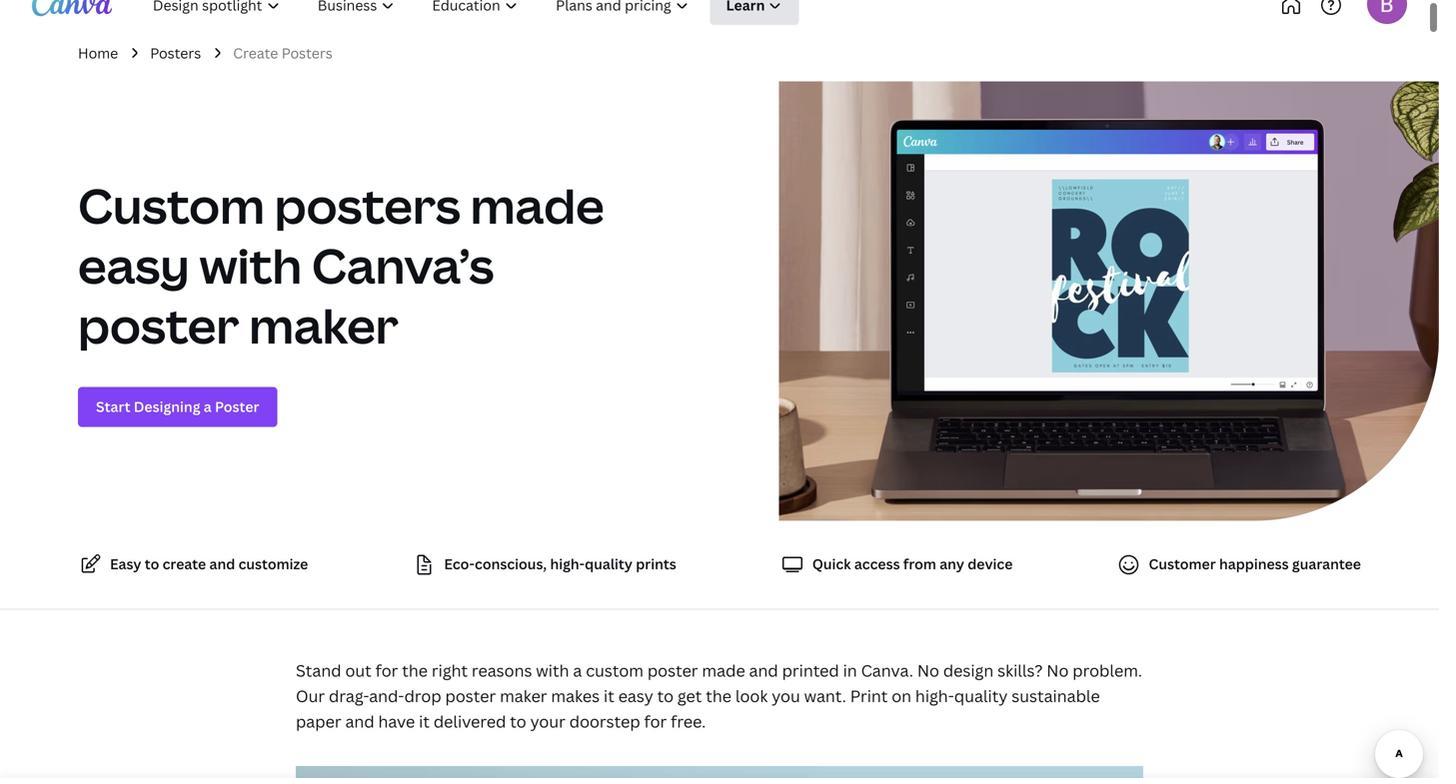 Task type: describe. For each thing, give the bounding box(es) containing it.
customer
[[1149, 555, 1216, 574]]

drag-
[[329, 686, 369, 707]]

0 vertical spatial high-
[[550, 555, 585, 574]]

paper
[[296, 711, 341, 733]]

0 horizontal spatial for
[[375, 660, 398, 682]]

0 horizontal spatial the
[[402, 660, 428, 682]]

sustainable
[[1012, 686, 1100, 707]]

customer happiness guarantee
[[1149, 555, 1361, 574]]

customize
[[238, 555, 308, 574]]

home
[[78, 43, 118, 62]]

free.
[[671, 711, 706, 733]]

from
[[903, 555, 936, 574]]

2 vertical spatial and
[[345, 711, 374, 733]]

and-
[[369, 686, 404, 707]]

look
[[736, 686, 768, 707]]

doorstep
[[569, 711, 640, 733]]

create
[[163, 555, 206, 574]]

1 vertical spatial to
[[657, 686, 674, 707]]

our
[[296, 686, 325, 707]]

guarantee
[[1292, 555, 1361, 574]]

poster image
[[296, 767, 1143, 779]]

quick access from any device
[[812, 555, 1013, 574]]

any
[[940, 555, 964, 574]]

right
[[432, 660, 468, 682]]

custom
[[586, 660, 644, 682]]

1 vertical spatial and
[[749, 660, 778, 682]]

quick
[[812, 555, 851, 574]]

get
[[678, 686, 702, 707]]

out
[[345, 660, 372, 682]]

top level navigation element
[[136, 0, 867, 25]]

eco-conscious, high-quality prints
[[444, 555, 676, 574]]

skills?
[[998, 660, 1043, 682]]

with inside custom posters made easy with canva's poster maker
[[199, 232, 302, 298]]

2 horizontal spatial poster
[[648, 660, 698, 682]]

problem.
[[1073, 660, 1142, 682]]

2 no from the left
[[1047, 660, 1069, 682]]

create posters
[[233, 43, 333, 62]]

maker inside stand out for the right reasons with a custom poster made and printed in canva. no design skills? no problem. our drag-and-drop poster maker makes it easy to get the look you want. print on high-quality sustainable paper and have it delivered to your doorstep for free.
[[500, 686, 547, 707]]

posters link
[[150, 42, 201, 64]]

your
[[530, 711, 566, 733]]

1 vertical spatial for
[[644, 711, 667, 733]]

1 vertical spatial it
[[419, 711, 430, 733]]

easy
[[110, 555, 141, 574]]

on
[[892, 686, 912, 707]]

1 no from the left
[[917, 660, 939, 682]]

conscious,
[[475, 555, 547, 574]]

canva.
[[861, 660, 914, 682]]

want.
[[804, 686, 846, 707]]

0 vertical spatial and
[[209, 555, 235, 574]]



Task type: locate. For each thing, give the bounding box(es) containing it.
1 vertical spatial poster
[[648, 660, 698, 682]]

with inside stand out for the right reasons with a custom poster made and printed in canva. no design skills? no problem. our drag-and-drop poster maker makes it easy to get the look you want. print on high-quality sustainable paper and have it delivered to your doorstep for free.
[[536, 660, 569, 682]]

poster
[[78, 292, 239, 358], [648, 660, 698, 682], [445, 686, 496, 707]]

1 horizontal spatial the
[[706, 686, 732, 707]]

1 horizontal spatial for
[[644, 711, 667, 733]]

1 vertical spatial high-
[[915, 686, 954, 707]]

1 horizontal spatial high-
[[915, 686, 954, 707]]

0 vertical spatial quality
[[585, 555, 633, 574]]

0 horizontal spatial with
[[199, 232, 302, 298]]

0 vertical spatial to
[[145, 555, 159, 574]]

0 horizontal spatial poster
[[78, 292, 239, 358]]

made
[[470, 172, 604, 238], [702, 660, 745, 682]]

easy
[[78, 232, 190, 298], [618, 686, 653, 707]]

print
[[850, 686, 888, 707]]

1 horizontal spatial with
[[536, 660, 569, 682]]

a
[[573, 660, 582, 682]]

2 horizontal spatial and
[[749, 660, 778, 682]]

1 vertical spatial the
[[706, 686, 732, 707]]

quality
[[585, 555, 633, 574], [954, 686, 1008, 707]]

made inside stand out for the right reasons with a custom poster made and printed in canva. no design skills? no problem. our drag-and-drop poster maker makes it easy to get the look you want. print on high-quality sustainable paper and have it delivered to your doorstep for free.
[[702, 660, 745, 682]]

0 horizontal spatial to
[[145, 555, 159, 574]]

0 vertical spatial made
[[470, 172, 604, 238]]

0 vertical spatial with
[[199, 232, 302, 298]]

1 vertical spatial with
[[536, 660, 569, 682]]

high- inside stand out for the right reasons with a custom poster made and printed in canva. no design skills? no problem. our drag-and-drop poster maker makes it easy to get the look you want. print on high-quality sustainable paper and have it delivered to your doorstep for free.
[[915, 686, 954, 707]]

0 vertical spatial maker
[[249, 292, 399, 358]]

and right create
[[209, 555, 235, 574]]

easy to create and customize
[[110, 555, 308, 574]]

for
[[375, 660, 398, 682], [644, 711, 667, 733]]

2 vertical spatial poster
[[445, 686, 496, 707]]

the right 'get'
[[706, 686, 732, 707]]

stand out for the right reasons with a custom poster made and printed in canva. no design skills? no problem. our drag-and-drop poster maker makes it easy to get the look you want. print on high-quality sustainable paper and have it delivered to your doorstep for free.
[[296, 660, 1142, 733]]

the up drop at the left
[[402, 660, 428, 682]]

1 horizontal spatial easy
[[618, 686, 653, 707]]

0 vertical spatial it
[[604, 686, 615, 707]]

1 horizontal spatial posters
[[282, 43, 333, 62]]

canva's
[[312, 232, 494, 298]]

to right easy
[[145, 555, 159, 574]]

no
[[917, 660, 939, 682], [1047, 660, 1069, 682]]

no up sustainable on the bottom right of the page
[[1047, 660, 1069, 682]]

0 horizontal spatial high-
[[550, 555, 585, 574]]

posters
[[150, 43, 201, 62], [282, 43, 333, 62]]

0 horizontal spatial easy
[[78, 232, 190, 298]]

2 horizontal spatial to
[[657, 686, 674, 707]]

0 horizontal spatial it
[[419, 711, 430, 733]]

0 vertical spatial poster
[[78, 292, 239, 358]]

1 horizontal spatial to
[[510, 711, 526, 733]]

0 horizontal spatial no
[[917, 660, 939, 682]]

and up look
[[749, 660, 778, 682]]

for left free.
[[644, 711, 667, 733]]

to left your
[[510, 711, 526, 733]]

0 horizontal spatial quality
[[585, 555, 633, 574]]

device
[[968, 555, 1013, 574]]

1 horizontal spatial poster
[[445, 686, 496, 707]]

to
[[145, 555, 159, 574], [657, 686, 674, 707], [510, 711, 526, 733]]

no left design
[[917, 660, 939, 682]]

you
[[772, 686, 800, 707]]

printed
[[782, 660, 839, 682]]

happiness
[[1219, 555, 1289, 574]]

0 vertical spatial easy
[[78, 232, 190, 298]]

1 vertical spatial easy
[[618, 686, 653, 707]]

easy inside custom posters made easy with canva's poster maker
[[78, 232, 190, 298]]

it
[[604, 686, 615, 707], [419, 711, 430, 733]]

have
[[378, 711, 415, 733]]

1 vertical spatial quality
[[954, 686, 1008, 707]]

1 posters from the left
[[150, 43, 201, 62]]

design
[[943, 660, 994, 682]]

the
[[402, 660, 428, 682], [706, 686, 732, 707]]

0 horizontal spatial and
[[209, 555, 235, 574]]

makes
[[551, 686, 600, 707]]

reasons
[[472, 660, 532, 682]]

0 horizontal spatial made
[[470, 172, 604, 238]]

high-
[[550, 555, 585, 574], [915, 686, 954, 707]]

1 horizontal spatial quality
[[954, 686, 1008, 707]]

home link
[[78, 42, 118, 64]]

high- right on
[[915, 686, 954, 707]]

high- right conscious,
[[550, 555, 585, 574]]

custom posters made easy with canva's poster maker
[[78, 172, 604, 358]]

music poster image
[[1052, 179, 1189, 373]]

posters right 'create'
[[282, 43, 333, 62]]

eco-
[[444, 555, 475, 574]]

create
[[233, 43, 278, 62]]

1 horizontal spatial no
[[1047, 660, 1069, 682]]

access
[[854, 555, 900, 574]]

posters right home in the top of the page
[[150, 43, 201, 62]]

it down drop at the left
[[419, 711, 430, 733]]

easy inside stand out for the right reasons with a custom poster made and printed in canva. no design skills? no problem. our drag-and-drop poster maker makes it easy to get the look you want. print on high-quality sustainable paper and have it delivered to your doorstep for free.
[[618, 686, 653, 707]]

poster inside custom posters made easy with canva's poster maker
[[78, 292, 239, 358]]

maker
[[249, 292, 399, 358], [500, 686, 547, 707]]

0 vertical spatial the
[[402, 660, 428, 682]]

and
[[209, 555, 235, 574], [749, 660, 778, 682], [345, 711, 374, 733]]

with
[[199, 232, 302, 298], [536, 660, 569, 682]]

delivered
[[434, 711, 506, 733]]

2 posters from the left
[[282, 43, 333, 62]]

maker inside custom posters made easy with canva's poster maker
[[249, 292, 399, 358]]

in
[[843, 660, 857, 682]]

1 vertical spatial maker
[[500, 686, 547, 707]]

for up "and-"
[[375, 660, 398, 682]]

1 horizontal spatial and
[[345, 711, 374, 733]]

made inside custom posters made easy with canva's poster maker
[[470, 172, 604, 238]]

to left 'get'
[[657, 686, 674, 707]]

1 horizontal spatial it
[[604, 686, 615, 707]]

1 horizontal spatial maker
[[500, 686, 547, 707]]

0 vertical spatial for
[[375, 660, 398, 682]]

drop
[[404, 686, 441, 707]]

0 horizontal spatial maker
[[249, 292, 399, 358]]

quality inside stand out for the right reasons with a custom poster made and printed in canva. no design skills? no problem. our drag-and-drop poster maker makes it easy to get the look you want. print on high-quality sustainable paper and have it delivered to your doorstep for free.
[[954, 686, 1008, 707]]

2 vertical spatial to
[[510, 711, 526, 733]]

stand
[[296, 660, 341, 682]]

1 vertical spatial made
[[702, 660, 745, 682]]

custom
[[78, 172, 265, 238]]

quality left prints
[[585, 555, 633, 574]]

0 horizontal spatial posters
[[150, 43, 201, 62]]

prints
[[636, 555, 676, 574]]

quality down design
[[954, 686, 1008, 707]]

posters
[[274, 172, 461, 238]]

1 horizontal spatial made
[[702, 660, 745, 682]]

and down drag-
[[345, 711, 374, 733]]

it up doorstep
[[604, 686, 615, 707]]



Task type: vqa. For each thing, say whether or not it's contained in the screenshot.
Icons link
no



